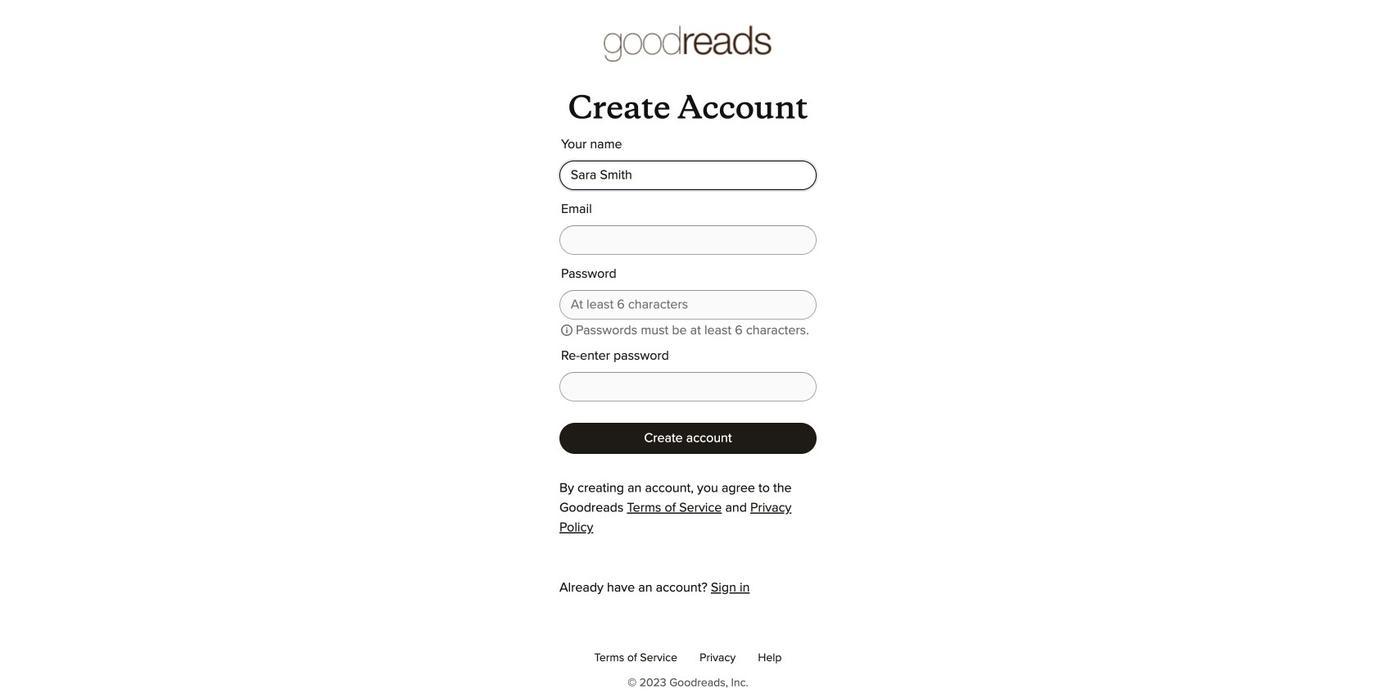 Task type: locate. For each thing, give the bounding box(es) containing it.
None submit
[[560, 423, 817, 454]]

None email field
[[560, 225, 817, 255]]

None password field
[[560, 372, 817, 402]]

First and last name text field
[[560, 161, 817, 190]]

At least 6 characters password field
[[560, 290, 817, 320]]



Task type: vqa. For each thing, say whether or not it's contained in the screenshot.
"email field" on the top of page
yes



Task type: describe. For each thing, give the bounding box(es) containing it.
alert image
[[561, 325, 573, 336]]

goodreads image
[[604, 25, 772, 64]]



